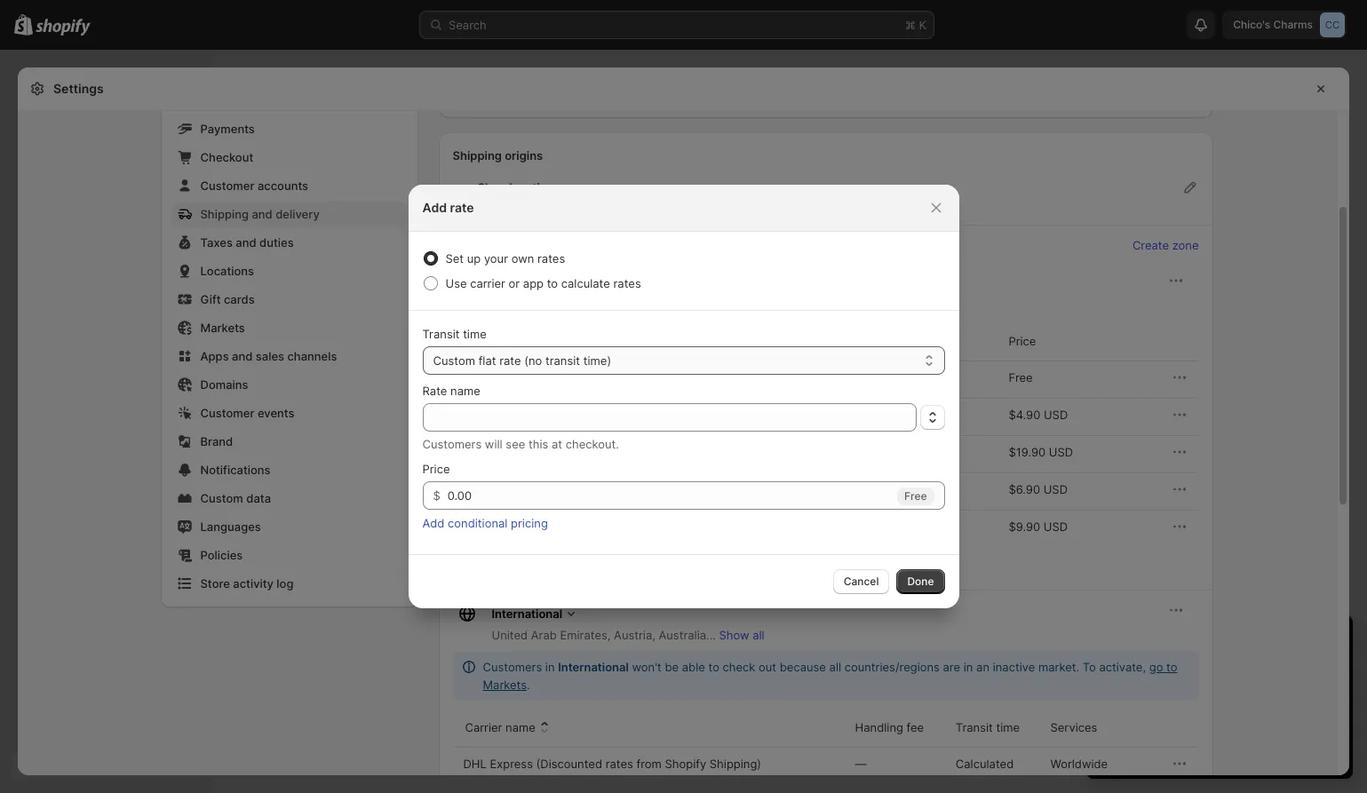 Task type: describe. For each thing, give the bounding box(es) containing it.
3 to 4 business days
[[787, 482, 900, 497]]

1 vertical spatial states
[[531, 299, 566, 313]]

transit
[[545, 354, 580, 368]]

and for up
[[668, 371, 688, 385]]

handling fee
[[855, 721, 924, 735]]

languages link
[[172, 514, 407, 539]]

free inside add rate dialog
[[905, 489, 927, 502]]

done
[[908, 575, 934, 588]]

activate,
[[1100, 660, 1146, 674]]

time for handling fee
[[996, 721, 1020, 735]]

policies link
[[172, 543, 407, 568]]

zone
[[1173, 238, 1199, 252]]

economy for 0lb–5lb
[[463, 408, 514, 422]]

days for $4.90
[[874, 408, 900, 422]]

notifications
[[200, 463, 271, 477]]

apps and sales channels link
[[172, 344, 407, 369]]

add conditional pricing
[[423, 516, 548, 530]]

add rate dialog
[[0, 185, 1367, 609]]

or
[[509, 276, 520, 291]]

select a plan
[[1187, 742, 1253, 755]]

0lb–5lb
[[626, 408, 666, 422]]

create zone
[[1133, 238, 1199, 252]]

calculate
[[561, 276, 610, 291]]

checkout
[[200, 150, 253, 164]]

$9.90 usd
[[1009, 520, 1068, 534]]

united for united arab emirates, austria, australia... show all
[[492, 628, 528, 642]]

payments
[[200, 122, 255, 136]]

set
[[446, 251, 464, 266]]

worldwide
[[1051, 757, 1108, 771]]

calculated
[[956, 757, 1014, 771]]

time)
[[583, 354, 611, 368]]

⌘ k
[[905, 18, 927, 32]]

and for delivery
[[252, 207, 273, 221]]

done button
[[897, 570, 945, 594]]

show
[[719, 628, 750, 642]]

k
[[919, 18, 927, 32]]

0 vertical spatial all
[[753, 628, 765, 642]]

checkout link
[[172, 145, 407, 170]]

shipping and delivery
[[200, 207, 320, 221]]

taxes and duties link
[[172, 230, 407, 255]]

locations
[[200, 264, 254, 278]]

rate inside button
[[465, 334, 490, 348]]

won't
[[632, 660, 662, 674]]

to
[[1083, 660, 1096, 674]]

trial for ends
[[1132, 664, 1153, 678]]

customer accounts link
[[172, 173, 407, 198]]

1 horizontal spatial all
[[829, 660, 841, 674]]

shopify inside select a plan to extend your shopify trial for just $1/month for your first 3 months.
[[1260, 692, 1302, 706]]

1 horizontal spatial rate
[[500, 354, 521, 368]]

able
[[682, 660, 705, 674]]

usd for $9.90 usd
[[1044, 520, 1068, 534]]

store
[[200, 577, 230, 591]]

up inside add rate dialog
[[467, 251, 481, 266]]

5 to 8 business days for 0lb–5lb
[[787, 408, 900, 422]]

custom data
[[200, 491, 271, 506]]

customers for customers in international won't be able to check out because all countries/regions are in an inactive market. to activate,
[[483, 660, 542, 674]]

delivery
[[276, 207, 320, 221]]

ends
[[1156, 664, 1183, 678]]

name inside add rate dialog
[[451, 384, 481, 398]]

on
[[1186, 664, 1200, 678]]

handling
[[855, 721, 904, 735]]

1 days from the top
[[874, 371, 900, 385]]

transit time for condition
[[787, 334, 852, 348]]

business for $4.90
[[822, 408, 870, 422]]

united inside shop location united states
[[478, 198, 514, 212]]

pricing
[[511, 516, 548, 530]]

up inside the settings dialog
[[691, 371, 705, 385]]

show all button
[[709, 623, 775, 648]]

domains link
[[172, 372, 407, 397]]

business for $6.90
[[823, 482, 871, 497]]

add for add conditional pricing
[[423, 516, 445, 530]]

store activity log link
[[172, 571, 407, 596]]

add rate
[[423, 200, 474, 215]]

data
[[246, 491, 271, 506]]

standard for $9.90 usd
[[463, 520, 513, 534]]

states inside shop location united states
[[517, 198, 552, 212]]

your trial just started
[[1104, 632, 1280, 653]]

select a plan link
[[1104, 737, 1335, 761]]

services
[[1051, 721, 1098, 735]]

markets inside go to markets
[[483, 678, 527, 692]]

$50.00
[[626, 371, 665, 385]]

transit for condition
[[787, 334, 825, 348]]

search
[[449, 18, 487, 32]]

go
[[1150, 660, 1163, 674]]

just inside select a plan to extend your shopify trial for just $1/month for your first 3 months.
[[1123, 710, 1142, 724]]

customers for customers will see this at checkout.
[[423, 437, 482, 451]]

transit for handling fee
[[956, 721, 993, 735]]

location
[[509, 180, 554, 195]]

apps and sales channels
[[200, 349, 337, 363]]

free inside the settings dialog
[[1009, 371, 1033, 385]]

rate name inside add rate dialog
[[423, 384, 481, 398]]

2 vertical spatial your
[[1219, 710, 1243, 724]]

to inside add rate dialog
[[547, 276, 558, 291]]

custom for custom flat rate (no transit time)
[[433, 354, 475, 368]]

policies
[[200, 548, 243, 562]]

8 for $50.00 and up
[[812, 371, 819, 385]]

brand link
[[172, 429, 407, 454]]

customers will see this at checkout.
[[423, 437, 619, 451]]

5 to 8 business days for $50.00 and up
[[787, 371, 900, 385]]

name for handling fee
[[506, 721, 536, 735]]

use carrier or app to calculate rates
[[446, 276, 641, 291]]

add for add rate
[[423, 200, 447, 215]]

express
[[490, 757, 533, 771]]

channels
[[287, 349, 337, 363]]

custom data link
[[172, 486, 407, 511]]

this
[[529, 437, 549, 451]]

create
[[1133, 238, 1169, 252]]

4
[[812, 482, 820, 497]]

standard for $6.90 usd
[[463, 482, 513, 497]]

carrier
[[470, 276, 506, 291]]

shipping for shipping origins
[[453, 148, 502, 163]]

sales
[[256, 349, 284, 363]]

rates inside the settings dialog
[[606, 757, 633, 771]]

select a plan to extend your shopify trial for just $1/month for your first 3 months.
[[1104, 692, 1326, 724]]

usd for $4.90 usd
[[1044, 408, 1068, 422]]

gift cards
[[200, 292, 255, 307]]

out
[[759, 660, 777, 674]]

time inside add rate dialog
[[463, 327, 487, 341]]

$1/month
[[1146, 710, 1197, 724]]

0 horizontal spatial rate
[[450, 200, 474, 215]]

time for condition
[[828, 334, 852, 348]]

are
[[943, 660, 961, 674]]

days for $6.90
[[874, 482, 900, 497]]

shipping for shipping zones
[[453, 238, 502, 252]]

3 inside select a plan to extend your shopify trial for just $1/month for your first 3 months.
[[1271, 710, 1278, 724]]

0 horizontal spatial markets
[[200, 321, 245, 335]]

countries/regions
[[845, 660, 940, 674]]

0 vertical spatial rates
[[538, 251, 565, 266]]

shipping origins
[[453, 148, 543, 163]]

customer for customer events
[[200, 406, 255, 420]]

gift
[[200, 292, 221, 307]]

events
[[258, 406, 295, 420]]

because
[[780, 660, 826, 674]]

2 for from the left
[[1201, 710, 1216, 724]]

an
[[977, 660, 990, 674]]

a for select a plan
[[1222, 742, 1228, 755]]

languages
[[200, 520, 261, 534]]

$19.90 usd
[[1009, 445, 1073, 459]]



Task type: vqa. For each thing, say whether or not it's contained in the screenshot.
trial corresponding to ends
yes



Task type: locate. For each thing, give the bounding box(es) containing it.
economy up will in the left of the page
[[463, 408, 514, 422]]

a down select a plan to extend your shopify trial for just $1/month for your first 3 months.
[[1222, 742, 1228, 755]]

customer events
[[200, 406, 295, 420]]

1 vertical spatial 3
[[1271, 710, 1278, 724]]

usd right $4.90
[[1044, 408, 1068, 422]]

locations link
[[172, 259, 407, 283]]

price inside the settings dialog
[[1009, 334, 1036, 348]]

create zone button
[[1122, 233, 1210, 258]]

your inside add rate dialog
[[484, 251, 508, 266]]

1 vertical spatial shipping
[[200, 207, 249, 221]]

0 horizontal spatial rate
[[423, 384, 447, 398]]

fee
[[907, 721, 924, 735]]

1 horizontal spatial free
[[1009, 371, 1033, 385]]

1 horizontal spatial time
[[828, 334, 852, 348]]

zones
[[505, 238, 538, 252]]

status containing customers in
[[453, 651, 1199, 701]]

plan down first
[[1231, 742, 1253, 755]]

select for select a plan to extend your shopify trial for just $1/month for your first 3 months.
[[1104, 692, 1139, 706]]

1 horizontal spatial for
[[1201, 710, 1216, 724]]

custom left flat
[[433, 354, 475, 368]]

1 vertical spatial 5 to 8 business days
[[787, 408, 900, 422]]

days
[[874, 371, 900, 385], [874, 408, 900, 422], [874, 482, 900, 497]]

0 vertical spatial price
[[1009, 334, 1036, 348]]

1 add from the top
[[423, 200, 447, 215]]

price up $
[[423, 462, 450, 476]]

1 vertical spatial 8
[[812, 408, 819, 422]]

1 horizontal spatial shopify
[[1260, 692, 1302, 706]]

usd for $19.90 usd
[[1049, 445, 1073, 459]]

0 vertical spatial standard
[[463, 482, 513, 497]]

see
[[506, 437, 525, 451]]

just inside 'dropdown button'
[[1184, 632, 1214, 653]]

in down arab
[[545, 660, 555, 674]]

add inside button
[[423, 516, 445, 530]]

2 in from the left
[[964, 660, 973, 674]]

to inside go to markets
[[1167, 660, 1178, 674]]

2 standard from the top
[[463, 520, 513, 534]]

plan up $1/month on the bottom right of the page
[[1152, 692, 1175, 706]]

in left an
[[964, 660, 973, 674]]

carrier
[[465, 721, 502, 735]]

0 horizontal spatial transit time
[[423, 327, 487, 341]]

1 horizontal spatial select
[[1187, 742, 1219, 755]]

0 vertical spatial shipping
[[453, 148, 502, 163]]

shopify right from at the left of the page
[[665, 757, 707, 771]]

brand
[[200, 434, 233, 449]]

markets down gift cards
[[200, 321, 245, 335]]

0 vertical spatial rate
[[465, 334, 490, 348]]

status inside the settings dialog
[[453, 651, 1199, 701]]

1 horizontal spatial transit
[[787, 334, 825, 348]]

27
[[1252, 664, 1266, 678]]

customer down checkout
[[200, 179, 255, 193]]

economy left this
[[463, 445, 514, 459]]

customer inside 'link'
[[200, 179, 255, 193]]

0 horizontal spatial plan
[[1152, 692, 1175, 706]]

price up $4.90
[[1009, 334, 1036, 348]]

0 vertical spatial 5
[[787, 371, 794, 385]]

started
[[1219, 632, 1280, 653]]

united
[[478, 198, 514, 212], [492, 299, 528, 313], [492, 628, 528, 642]]

1 vertical spatial a
[[1222, 742, 1228, 755]]

3 business from the top
[[823, 482, 871, 497]]

1 your from the top
[[1104, 632, 1142, 653]]

first
[[1246, 710, 1268, 724]]

0 horizontal spatial in
[[545, 660, 555, 674]]

2 vertical spatial shipping
[[453, 238, 502, 252]]

shipping up carrier
[[453, 238, 502, 252]]

1 vertical spatial all
[[829, 660, 841, 674]]

october
[[1203, 664, 1249, 678]]

1 vertical spatial days
[[874, 408, 900, 422]]

your up carrier
[[484, 251, 508, 266]]

shipping up 'taxes' at the top of the page
[[200, 207, 249, 221]]

dhl express (discounted rates from shopify shipping)
[[463, 757, 762, 771]]

3 left the 4
[[787, 482, 795, 497]]

1 standard from the top
[[463, 482, 513, 497]]

united states
[[492, 299, 566, 313]]

free up $4.90
[[1009, 371, 1033, 385]]

0 horizontal spatial time
[[463, 327, 487, 341]]

just up 'on'
[[1184, 632, 1214, 653]]

1 vertical spatial trial
[[1132, 664, 1153, 678]]

your left first
[[1219, 710, 1243, 724]]

cards
[[224, 292, 255, 307]]

5
[[787, 371, 794, 385], [787, 408, 794, 422]]

name for condition
[[493, 334, 523, 348]]

markets up carrier name button
[[483, 678, 527, 692]]

customer for customer accounts
[[200, 179, 255, 193]]

1 8 from the top
[[812, 371, 819, 385]]

0 vertical spatial 8
[[812, 371, 819, 385]]

0 vertical spatial a
[[1142, 692, 1148, 706]]

up up rate name text box
[[691, 371, 705, 385]]

select down the activate,
[[1104, 692, 1139, 706]]

1 horizontal spatial up
[[691, 371, 705, 385]]

select for select a plan
[[1187, 742, 1219, 755]]

3 right first
[[1271, 710, 1278, 724]]

2 vertical spatial trial
[[1305, 692, 1326, 706]]

your for your trial ends on october 27
[[1104, 664, 1129, 678]]

duties
[[260, 235, 294, 250]]

custom for custom data
[[200, 491, 243, 506]]

transit time for handling fee
[[956, 721, 1020, 735]]

trial inside select a plan to extend your shopify trial for just $1/month for your first 3 months.
[[1305, 692, 1326, 706]]

0 vertical spatial united
[[478, 198, 514, 212]]

customers up .
[[483, 660, 542, 674]]

shipping up the shop
[[453, 148, 502, 163]]

plan for select a plan to extend your shopify trial for just $1/month for your first 3 months.
[[1152, 692, 1175, 706]]

shopify image
[[36, 18, 91, 36]]

shipping
[[453, 148, 502, 163], [200, 207, 249, 221], [453, 238, 502, 252]]

trial for just
[[1147, 632, 1179, 653]]

austria,
[[614, 628, 656, 642]]

0 vertical spatial select
[[1104, 692, 1139, 706]]

usd right $9.90
[[1044, 520, 1068, 534]]

2 horizontal spatial transit
[[956, 721, 993, 735]]

1 vertical spatial your
[[1104, 664, 1129, 678]]

rates up the use carrier or app to calculate rates
[[538, 251, 565, 266]]

a inside select a plan to extend your shopify trial for just $1/month for your first 3 months.
[[1142, 692, 1148, 706]]

0 vertical spatial custom
[[433, 354, 475, 368]]

log
[[277, 577, 294, 591]]

your inside 'dropdown button'
[[1104, 632, 1142, 653]]

free right "3 to 4 business days"
[[905, 489, 927, 502]]

1 in from the left
[[545, 660, 555, 674]]

2 5 to 8 business days from the top
[[787, 408, 900, 422]]

and for sales
[[232, 349, 253, 363]]

1 vertical spatial economy
[[463, 408, 514, 422]]

united left arab
[[492, 628, 528, 642]]

2 horizontal spatial transit time
[[956, 721, 1020, 735]]

0 vertical spatial 3
[[787, 482, 795, 497]]

1 vertical spatial markets
[[483, 678, 527, 692]]

plan for select a plan
[[1231, 742, 1253, 755]]

2 your from the top
[[1104, 664, 1129, 678]]

2 vertical spatial united
[[492, 628, 528, 642]]

a up $1/month on the bottom right of the page
[[1142, 692, 1148, 706]]

1 horizontal spatial a
[[1222, 742, 1228, 755]]

1 vertical spatial your
[[1233, 692, 1257, 706]]

gift cards link
[[172, 287, 407, 312]]

customers inside add rate dialog
[[423, 437, 482, 451]]

customers in international won't be able to check out because all countries/regions are in an inactive market. to activate,
[[483, 660, 1150, 674]]

0 vertical spatial customers
[[423, 437, 482, 451]]

plan inside select a plan to extend your shopify trial for just $1/month for your first 3 months.
[[1152, 692, 1175, 706]]

all right because
[[829, 660, 841, 674]]

0 vertical spatial add
[[423, 200, 447, 215]]

3 inside the settings dialog
[[787, 482, 795, 497]]

0 horizontal spatial a
[[1142, 692, 1148, 706]]

international
[[558, 660, 629, 674]]

Price text field
[[448, 482, 894, 510]]

2 vertical spatial economy
[[463, 445, 514, 459]]

rate name inside button
[[465, 334, 523, 348]]

customers inside 'status'
[[483, 660, 542, 674]]

3
[[787, 482, 795, 497], [1271, 710, 1278, 724]]

trial
[[1147, 632, 1179, 653], [1132, 664, 1153, 678], [1305, 692, 1326, 706]]

0 vertical spatial customer
[[200, 179, 255, 193]]

transit inside add rate dialog
[[423, 327, 460, 341]]

taxes
[[200, 235, 233, 250]]

1 vertical spatial rate name
[[423, 384, 481, 398]]

from
[[637, 757, 662, 771]]

shop location united states
[[478, 180, 554, 212]]

2 add from the top
[[423, 516, 445, 530]]

trial left ends
[[1132, 664, 1153, 678]]

inactive
[[993, 660, 1035, 674]]

customers
[[423, 437, 482, 451], [483, 660, 542, 674]]

and down customer accounts
[[252, 207, 273, 221]]

up right 'set'
[[467, 251, 481, 266]]

your right to
[[1104, 664, 1129, 678]]

for down extend
[[1201, 710, 1216, 724]]

price inside add rate dialog
[[423, 462, 450, 476]]

1 economy from the top
[[463, 371, 514, 385]]

2 horizontal spatial time
[[996, 721, 1020, 735]]

0 horizontal spatial just
[[1123, 710, 1142, 724]]

3 economy from the top
[[463, 445, 514, 459]]

1 vertical spatial select
[[1187, 742, 1219, 755]]

1 vertical spatial name
[[451, 384, 481, 398]]

rate name down flat
[[423, 384, 481, 398]]

1 horizontal spatial custom
[[433, 354, 475, 368]]

select inside select a plan to extend your shopify trial for just $1/month for your first 3 months.
[[1104, 692, 1139, 706]]

2 business from the top
[[822, 408, 870, 422]]

select down select a plan to extend your shopify trial for just $1/month for your first 3 months.
[[1187, 742, 1219, 755]]

your
[[1104, 632, 1142, 653], [1104, 664, 1129, 678]]

2 5 from the top
[[787, 408, 794, 422]]

0 vertical spatial trial
[[1147, 632, 1179, 653]]

2 8 from the top
[[812, 408, 819, 422]]

1 vertical spatial customers
[[483, 660, 542, 674]]

own
[[511, 251, 534, 266]]

1 vertical spatial shopify
[[665, 757, 707, 771]]

standard
[[463, 482, 513, 497], [463, 520, 513, 534]]

0 horizontal spatial 3
[[787, 482, 795, 497]]

1 horizontal spatial just
[[1184, 632, 1214, 653]]

shopify up 'months.'
[[1260, 692, 1302, 706]]

usd right $6.90
[[1044, 482, 1068, 497]]

and for duties
[[236, 235, 256, 250]]

transit time inside add rate dialog
[[423, 327, 487, 341]]

1 horizontal spatial plan
[[1231, 742, 1253, 755]]

0 vertical spatial just
[[1184, 632, 1214, 653]]

name right the "carrier"
[[506, 721, 536, 735]]

name up custom flat rate (no transit time)
[[493, 334, 523, 348]]

1 vertical spatial business
[[822, 408, 870, 422]]

1 vertical spatial price
[[423, 462, 450, 476]]

a for select a plan to extend your shopify trial for just $1/month for your first 3 months.
[[1142, 692, 1148, 706]]

customer accounts
[[200, 179, 308, 193]]

1 horizontal spatial 3
[[1271, 710, 1278, 724]]

domains
[[200, 378, 248, 392]]

rate inside dialog
[[423, 384, 447, 398]]

1 5 to 8 business days from the top
[[787, 371, 900, 385]]

0 vertical spatial your
[[484, 251, 508, 266]]

—
[[855, 757, 867, 771]]

economy for $50.00 and up
[[463, 371, 514, 385]]

use
[[446, 276, 467, 291]]

1 vertical spatial rates
[[614, 276, 641, 291]]

extend
[[1192, 692, 1230, 706]]

1 vertical spatial plan
[[1231, 742, 1253, 755]]

trial up 'months.'
[[1305, 692, 1326, 706]]

conditional
[[448, 516, 508, 530]]

1 5 from the top
[[787, 371, 794, 385]]

go to markets
[[483, 660, 1178, 692]]

australia...
[[659, 628, 716, 642]]

0 vertical spatial up
[[467, 251, 481, 266]]

2 economy from the top
[[463, 408, 514, 422]]

name
[[493, 334, 523, 348], [451, 384, 481, 398], [506, 721, 536, 735]]

accounts
[[258, 179, 308, 193]]

economy down flat
[[463, 371, 514, 385]]

5 for $50.00 and up
[[787, 371, 794, 385]]

united down the shop
[[478, 198, 514, 212]]

add down $
[[423, 516, 445, 530]]

5 for 0lb–5lb
[[787, 408, 794, 422]]

carrier name button
[[462, 711, 556, 745]]

1 horizontal spatial markets
[[483, 678, 527, 692]]

united for united states
[[492, 299, 528, 313]]

states down the use carrier or app to calculate rates
[[531, 299, 566, 313]]

0 horizontal spatial up
[[467, 251, 481, 266]]

1 vertical spatial standard
[[463, 520, 513, 534]]

transit
[[423, 327, 460, 341], [787, 334, 825, 348], [956, 721, 993, 735]]

custom inside the settings dialog
[[200, 491, 243, 506]]

0 vertical spatial name
[[493, 334, 523, 348]]

1 vertical spatial free
[[905, 489, 927, 502]]

2 customer from the top
[[200, 406, 255, 420]]

checkout.
[[566, 437, 619, 451]]

go to markets link
[[483, 660, 1178, 692]]

0 vertical spatial economy
[[463, 371, 514, 385]]

customer down domains
[[200, 406, 255, 420]]

0 vertical spatial shopify
[[1260, 692, 1302, 706]]

Rate name text field
[[423, 403, 917, 432]]

will
[[485, 437, 503, 451]]

0 vertical spatial free
[[1009, 371, 1033, 385]]

1 horizontal spatial in
[[964, 660, 973, 674]]

just left $1/month on the bottom right of the page
[[1123, 710, 1142, 724]]

8 for 0lb–5lb
[[812, 408, 819, 422]]

and right the apps
[[232, 349, 253, 363]]

1 business from the top
[[822, 371, 870, 385]]

2 days from the top
[[874, 408, 900, 422]]

1 vertical spatial add
[[423, 516, 445, 530]]

$6.90
[[1009, 482, 1041, 497]]

market.
[[1039, 660, 1080, 674]]

0 horizontal spatial all
[[753, 628, 765, 642]]

custom up languages
[[200, 491, 243, 506]]

your up first
[[1233, 692, 1257, 706]]

carrier name
[[465, 721, 536, 735]]

price
[[1009, 334, 1036, 348], [423, 462, 450, 476]]

0 vertical spatial business
[[822, 371, 870, 385]]

rate name button
[[462, 324, 544, 358]]

all right show
[[753, 628, 765, 642]]

shop
[[478, 180, 506, 195]]

1 for from the left
[[1104, 710, 1120, 724]]

1 vertical spatial 5
[[787, 408, 794, 422]]

shipping)
[[710, 757, 762, 771]]

custom inside add rate dialog
[[433, 354, 475, 368]]

name down flat
[[451, 384, 481, 398]]

0 vertical spatial days
[[874, 371, 900, 385]]

customers left will in the left of the page
[[423, 437, 482, 451]]

add up 'set'
[[423, 200, 447, 215]]

your up the activate,
[[1104, 632, 1142, 653]]

to inside select a plan to extend your shopify trial for just $1/month for your first 3 months.
[[1178, 692, 1189, 706]]

for right the services
[[1104, 710, 1120, 724]]

1 vertical spatial up
[[691, 371, 705, 385]]

trial inside your trial just started 'dropdown button'
[[1147, 632, 1179, 653]]

1 horizontal spatial transit time
[[787, 334, 852, 348]]

set up your own rates
[[446, 251, 565, 266]]

settings dialog
[[18, 0, 1350, 793]]

custom flat rate (no transit time)
[[433, 354, 611, 368]]

shopify inside the settings dialog
[[665, 757, 707, 771]]

$19.90
[[1009, 445, 1046, 459]]

select inside select a plan link
[[1187, 742, 1219, 755]]

1 vertical spatial custom
[[200, 491, 243, 506]]

just
[[1184, 632, 1214, 653], [1123, 710, 1142, 724]]

add conditional pricing button
[[412, 511, 559, 536]]

$
[[433, 489, 441, 503]]

states down location
[[517, 198, 552, 212]]

.
[[527, 678, 530, 692]]

rate name up flat
[[465, 334, 523, 348]]

states
[[517, 198, 552, 212], [531, 299, 566, 313]]

1 customer from the top
[[200, 179, 255, 193]]

usd for $6.90 usd
[[1044, 482, 1068, 497]]

1 vertical spatial rate
[[423, 384, 447, 398]]

trial up go
[[1147, 632, 1179, 653]]

1 horizontal spatial customers
[[483, 660, 542, 674]]

1 horizontal spatial price
[[1009, 334, 1036, 348]]

rate up "shipping zones"
[[450, 200, 474, 215]]

0 horizontal spatial select
[[1104, 692, 1139, 706]]

3 days from the top
[[874, 482, 900, 497]]

shipping for shipping and delivery
[[200, 207, 249, 221]]

markets
[[200, 321, 245, 335], [483, 678, 527, 692]]

0 vertical spatial 5 to 8 business days
[[787, 371, 900, 385]]

your trial just started element
[[1087, 662, 1353, 779]]

rate right flat
[[500, 354, 521, 368]]

1 vertical spatial just
[[1123, 710, 1142, 724]]

and right $50.00
[[668, 371, 688, 385]]

2 vertical spatial business
[[823, 482, 871, 497]]

rates
[[538, 251, 565, 266], [614, 276, 641, 291], [606, 757, 633, 771]]

rates right calculate at left
[[614, 276, 641, 291]]

and right 'taxes' at the top of the page
[[236, 235, 256, 250]]

shipping zones
[[453, 238, 538, 252]]

usd right $19.90
[[1049, 445, 1073, 459]]

united down or
[[492, 299, 528, 313]]

1 horizontal spatial rate
[[465, 334, 490, 348]]

emirates,
[[560, 628, 611, 642]]

0 vertical spatial states
[[517, 198, 552, 212]]

business
[[822, 371, 870, 385], [822, 408, 870, 422], [823, 482, 871, 497]]

0 horizontal spatial price
[[423, 462, 450, 476]]

$9.90
[[1009, 520, 1041, 534]]

status
[[453, 651, 1199, 701]]

0 vertical spatial markets
[[200, 321, 245, 335]]

and
[[252, 207, 273, 221], [236, 235, 256, 250], [232, 349, 253, 363], [668, 371, 688, 385]]

rates left from at the left of the page
[[606, 757, 633, 771]]

your for your trial just started
[[1104, 632, 1142, 653]]



